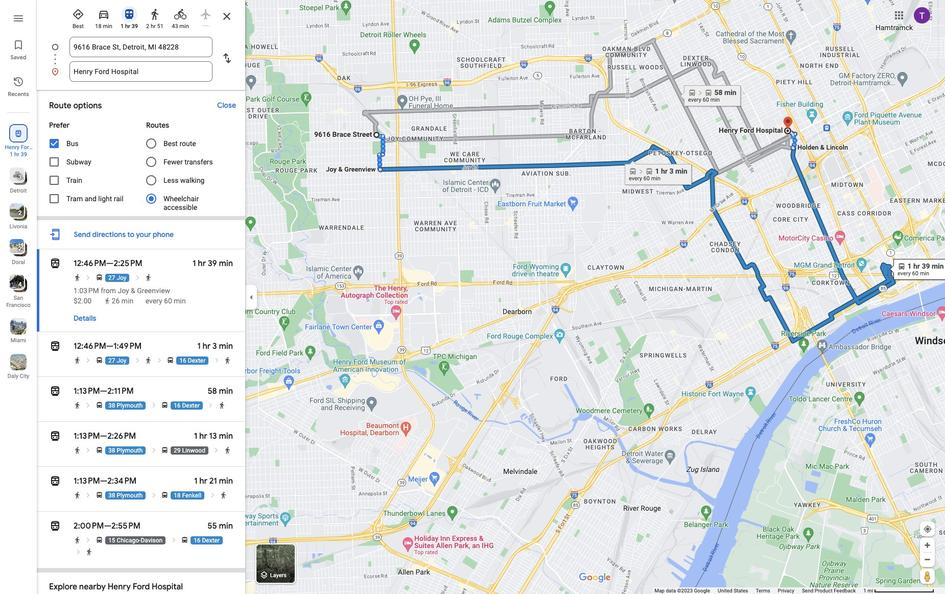 Task type: describe. For each thing, give the bounding box(es) containing it.
38 plymouth for 2:11 pm
[[108, 402, 143, 409]]

rail
[[114, 195, 123, 203]]

wheelchair accessible
[[163, 195, 199, 211]]

1 hr 21 min
[[194, 476, 233, 486]]

joy for 1:49 pm
[[117, 357, 126, 364]]

hospital inside directions main content
[[152, 582, 183, 592]]

plymouth for 1:13 pm — 2:34 pm
[[117, 492, 143, 499]]

51
[[157, 23, 163, 30]]

and
[[85, 195, 97, 203]]

layers
[[270, 572, 287, 579]]

send for send product feedback
[[802, 588, 813, 594]]

daly city button
[[0, 350, 37, 382]]

details
[[74, 314, 96, 323]]

27 for 2:25 pm
[[108, 274, 115, 281]]

38 plymouth for 2:34 pm
[[108, 492, 143, 499]]

1 hr 13 min
[[194, 431, 233, 441]]

, then image left 18 fenkell at the left
[[150, 491, 158, 499]]

16 for 55
[[194, 537, 201, 544]]

12:46 pm for 12:46 pm — 2:25 pm
[[74, 258, 106, 269]]

ford inside henry ford hospital
[[21, 144, 32, 151]]

18 for 18 fenkell
[[174, 492, 181, 499]]

feedback
[[834, 588, 856, 594]]

accessible
[[163, 203, 197, 211]]

18 for 18 min
[[95, 23, 101, 30]]

1:13 pm for 1:13 pm — 2:11 pm
[[74, 386, 100, 396]]

$2.00
[[74, 297, 92, 305]]

58
[[208, 386, 217, 396]]

1:13 pm — 2:26 pm
[[74, 431, 136, 441]]

united states
[[718, 588, 748, 594]]

menu image
[[12, 12, 25, 25]]

— for 2:11 pm
[[100, 386, 107, 396]]

options
[[73, 101, 102, 111]]

, then image down the 1 hr 13 min
[[213, 446, 220, 454]]

walking image inside 2 hr 51 option
[[149, 8, 161, 20]]

2 hr 51 radio
[[144, 4, 166, 30]]

min inside option
[[103, 23, 112, 30]]

bus image down 1:13 pm — 2:26 pm
[[95, 446, 103, 454]]

walk image down the 2:00 pm at bottom left
[[74, 536, 81, 544]]

states
[[734, 588, 748, 594]]

show street view coverage image
[[920, 569, 935, 584]]

send product feedback button
[[802, 587, 856, 594]]

saved
[[10, 54, 26, 61]]

27 joy for 2:25 pm
[[108, 274, 126, 281]]

hospital inside henry ford hospital
[[8, 151, 29, 158]]

, then image right davison
[[170, 536, 178, 544]]

wheelchair
[[163, 195, 199, 203]]

38 for 2:26 pm
[[108, 447, 115, 454]]

walk image down 12:46 pm — 1:49 pm
[[74, 357, 81, 364]]

1 inside radio
[[121, 23, 124, 30]]

tram
[[66, 195, 83, 203]]

3 inside 3 places "element"
[[18, 174, 22, 181]]

show your location image
[[923, 525, 932, 534]]

close directions image
[[221, 10, 233, 22]]

hr inside the  list
[[14, 151, 19, 158]]

0 vertical spatial 16 dexter
[[179, 357, 206, 364]]

recents
[[8, 90, 29, 98]]

 for 1:13 pm — 2:34 pm
[[49, 474, 61, 488]]

privacy button
[[778, 587, 794, 594]]

Destination Henry Ford Hospital field
[[74, 65, 208, 78]]

less
[[163, 176, 178, 184]]

, then image down 1:13 pm — 2:11 pm
[[85, 402, 92, 409]]

route
[[180, 139, 196, 148]]

60
[[164, 297, 172, 305]]

2 for 2 places element associated with livonia
[[18, 209, 22, 217]]

united
[[718, 588, 732, 594]]

prefer bus
[[49, 121, 78, 148]]

explore nearby henry ford hospital
[[49, 582, 183, 592]]

4 places element
[[11, 280, 22, 289]]

26 min
[[112, 297, 133, 305]]

map data ©2023 google
[[654, 588, 710, 594]]

2:55 pm
[[111, 521, 140, 531]]

daly city
[[8, 373, 29, 380]]

walk image down 58 min
[[218, 402, 226, 409]]

miami
[[11, 337, 26, 344]]

close
[[217, 101, 236, 110]]

google maps element
[[0, 0, 945, 594]]

greenview
[[137, 287, 170, 295]]

— for 2:34 pm
[[100, 476, 107, 486]]

43 min radio
[[170, 4, 191, 30]]

linwood
[[182, 447, 205, 454]]

dexter for 55 min
[[202, 537, 220, 544]]

route options
[[49, 101, 102, 111]]

from
[[101, 287, 116, 295]]

, then image down 1:13 pm — 2:26 pm
[[85, 446, 92, 454]]

2:00 pm
[[74, 521, 104, 531]]

bus
[[66, 139, 78, 148]]

google account: tyler black  
(blacklashes1000@gmail.com) image
[[914, 7, 930, 23]]

zoom out image
[[924, 556, 931, 563]]

1 hr 3 min
[[197, 341, 233, 351]]

reverse starting point and destination image
[[221, 52, 233, 64]]

terms button
[[756, 587, 770, 594]]

43 min
[[172, 23, 189, 30]]

 for 12:46 pm — 2:25 pm
[[49, 256, 61, 271]]

davison
[[141, 537, 163, 544]]

send directions to your phone button
[[69, 224, 179, 245]]

transit image for 12:46 pm — 1:49 pm
[[49, 339, 61, 354]]

send for send directions to your phone
[[74, 230, 91, 239]]

transit image for 1:13 pm — 2:34 pm
[[49, 474, 61, 488]]

routes
[[146, 121, 169, 130]]

2 places element for doral
[[11, 244, 22, 253]]

2:11 pm
[[107, 386, 134, 396]]

38 plymouth for 2:26 pm
[[108, 447, 143, 454]]

18 min radio
[[93, 4, 114, 30]]

driving image
[[98, 8, 110, 20]]

nearby
[[79, 582, 106, 592]]

15
[[108, 537, 115, 544]]

1:13 pm — 2:11 pm
[[74, 386, 134, 396]]

recents button
[[0, 72, 37, 100]]

walk image up "greenview"
[[145, 274, 152, 281]]

route
[[49, 101, 71, 111]]

, then image down 1:49 pm
[[134, 357, 141, 364]]

1 list item from the top
[[37, 37, 245, 69]]

san
[[14, 295, 23, 301]]

train
[[66, 176, 82, 184]]

, then image down 12:46 pm — 1:49 pm
[[85, 357, 92, 364]]

1 hr 39 min
[[193, 258, 233, 269]]

55 min
[[208, 521, 233, 531]]

henry ford hospital
[[5, 144, 32, 158]]

, then image down the 1 hr 3 min
[[213, 357, 221, 364]]

18 fenkell
[[174, 492, 201, 499]]

zoom in image
[[924, 542, 931, 549]]

livonia
[[9, 223, 27, 230]]

francisco
[[6, 302, 31, 309]]

12:46 pm for 12:46 pm — 1:49 pm
[[74, 341, 106, 351]]

map
[[654, 588, 665, 594]]

13
[[209, 431, 217, 441]]

1 inside the  list
[[10, 151, 13, 158]]

collapse side panel image
[[246, 291, 257, 303]]

terms
[[756, 588, 770, 594]]



Task type: vqa. For each thing, say whether or not it's contained in the screenshot.
1105 linden ave, long beach, ca 90813
no



Task type: locate. For each thing, give the bounding box(es) containing it.
best for best
[[73, 23, 84, 30]]

3 38 plymouth from the top
[[108, 492, 143, 499]]

phone
[[153, 230, 174, 239]]

1:13 pm left 2:26 pm
[[74, 431, 100, 441]]

privacy
[[778, 588, 794, 594]]

2 plymouth from the top
[[117, 447, 143, 454]]

walk image
[[145, 274, 152, 281], [74, 357, 81, 364], [74, 402, 81, 409], [218, 402, 226, 409], [74, 446, 81, 454], [224, 446, 231, 454], [74, 536, 81, 544]]

hr
[[125, 23, 130, 30], [151, 23, 156, 30], [14, 151, 19, 158], [198, 258, 206, 269], [202, 341, 211, 351], [199, 431, 207, 441], [199, 476, 207, 486]]

38 plymouth down 2:11 pm
[[108, 402, 143, 409]]

0 horizontal spatial send
[[74, 230, 91, 239]]

 for 2:00 pm — 2:55 pm
[[49, 519, 61, 533]]

transit image left 1:13 pm — 2:26 pm
[[49, 429, 61, 443]]

&
[[131, 287, 135, 295]]

— for 2:26 pm
[[100, 431, 107, 441]]

fenkell
[[182, 492, 201, 499]]

—
[[106, 258, 114, 269], [106, 341, 113, 351], [100, 386, 107, 396], [100, 431, 107, 441], [100, 476, 107, 486], [104, 521, 111, 531]]

16 dexter down the 1 hr 3 min
[[179, 357, 206, 364]]

dexter down 55
[[202, 537, 220, 544]]

transfers
[[184, 158, 213, 166]]

1 vertical spatial none field
[[74, 61, 208, 82]]

— up 1:13 pm — 2:11 pm
[[106, 341, 113, 351]]

 left 1:13 pm — 2:11 pm
[[49, 384, 61, 398]]

1 hr 39 up 3 places "element"
[[10, 151, 27, 158]]

1 vertical spatial best
[[163, 139, 178, 148]]

18 inside directions main content
[[174, 492, 181, 499]]

27 up from
[[108, 274, 115, 281]]

transit image left 1:13 pm — 2:11 pm
[[49, 384, 61, 398]]

2 vertical spatial plymouth
[[117, 492, 143, 499]]

2 places element up livonia
[[11, 208, 22, 218]]

— up 15
[[104, 521, 111, 531]]

send product feedback
[[802, 588, 856, 594]]

1 vertical spatial 3
[[212, 341, 217, 351]]

joy down 1:49 pm
[[117, 357, 126, 364]]

transit image right driving image
[[123, 8, 135, 20]]

— for 1:49 pm
[[106, 341, 113, 351]]

1 vertical spatial 16 dexter
[[174, 402, 200, 409]]

walking image
[[149, 8, 161, 20], [104, 297, 111, 305]]

1 hr 39 inside the  list
[[10, 151, 27, 158]]

1 vertical spatial joy
[[118, 287, 129, 295]]

2 list item from the top
[[37, 61, 245, 82]]

2 transit image from the top
[[49, 339, 61, 354]]

27 down 12:46 pm — 1:49 pm
[[108, 357, 115, 364]]

2 horizontal spatial 39
[[208, 258, 217, 269]]

list inside google maps element
[[37, 37, 245, 82]]

16 dexter down 55
[[194, 537, 220, 544]]

1 vertical spatial hospital
[[152, 582, 183, 592]]

joy inside "1:03 pm from joy & greenview $2.00"
[[118, 287, 129, 295]]

transit image
[[123, 8, 135, 20], [49, 384, 61, 398], [49, 429, 61, 443]]

data
[[666, 588, 676, 594]]

1:13 pm left 2:11 pm
[[74, 386, 100, 396]]

0 vertical spatial hospital
[[8, 151, 29, 158]]

best route
[[163, 139, 196, 148]]

0 horizontal spatial hospital
[[8, 151, 29, 158]]

2 vertical spatial 2
[[18, 245, 22, 252]]

walking
[[180, 176, 205, 184]]

saved button
[[0, 35, 37, 63]]

best down best travel modes icon
[[73, 23, 84, 30]]

transit image right doral
[[49, 256, 61, 271]]

1 hr 39 radio
[[119, 4, 140, 30]]

footer containing map data ©2023 google
[[654, 587, 863, 594]]

1:13 pm for 1:13 pm — 2:34 pm
[[74, 476, 100, 486]]

list item down 2 hr 51
[[37, 37, 245, 69]]

1 vertical spatial 1:13 pm
[[74, 431, 100, 441]]

plymouth down 2:34 pm
[[117, 492, 143, 499]]

close button
[[212, 96, 241, 114]]

0 vertical spatial 12:46 pm
[[74, 258, 106, 269]]

footer
[[654, 587, 863, 594]]

3 places element
[[11, 173, 22, 182]]

Best radio
[[67, 4, 89, 30]]

2 up livonia
[[18, 209, 22, 217]]

38 down 1:13 pm — 2:26 pm
[[108, 447, 115, 454]]

best inside directions main content
[[163, 139, 178, 148]]

explore
[[49, 582, 77, 592]]

0 horizontal spatial 18
[[95, 23, 101, 30]]

directions main content
[[37, 0, 245, 594]]

2:25 pm
[[114, 258, 142, 269]]

0 vertical spatial 1 hr 39
[[121, 23, 138, 30]]

1 2 places element from the top
[[11, 208, 22, 218]]

27 joy up from
[[108, 274, 126, 281]]

16 dexter for 58 min
[[174, 402, 200, 409]]

39
[[132, 23, 138, 30], [21, 151, 27, 158], [208, 258, 217, 269]]

0 vertical spatial 27
[[108, 274, 115, 281]]

your
[[136, 230, 151, 239]]

1 vertical spatial 16
[[174, 402, 181, 409]]

1 horizontal spatial 3
[[212, 341, 217, 351]]

0 horizontal spatial 3
[[18, 174, 22, 181]]

1 vertical spatial dexter
[[182, 402, 200, 409]]

1 vertical spatial 1 hr 39
[[10, 151, 27, 158]]

bus image down 1:13 pm — 2:11 pm
[[95, 402, 103, 409]]

2 27 from the top
[[108, 357, 115, 364]]

joy down 2:25 pm
[[117, 274, 126, 281]]

walking image left 26
[[104, 297, 111, 305]]

dexter up the 1 hr 13 min
[[182, 402, 200, 409]]

1 plymouth from the top
[[117, 402, 143, 409]]

0 horizontal spatial walking image
[[104, 297, 111, 305]]

0 vertical spatial 2
[[146, 23, 149, 30]]

2 2 places element from the top
[[11, 244, 22, 253]]

38 for 2:11 pm
[[108, 402, 115, 409]]

transit image right miami
[[49, 339, 61, 354]]

1 38 from the top
[[108, 402, 115, 409]]

hospital up 3 places "element"
[[8, 151, 29, 158]]

hr inside option
[[151, 23, 156, 30]]

2 1:13 pm from the top
[[74, 431, 100, 441]]

dexter for 58 min
[[182, 402, 200, 409]]

1:03 pm from joy & greenview $2.00
[[74, 287, 170, 305]]

 right miami
[[49, 339, 61, 354]]

1 mi button
[[863, 588, 934, 594]]

1 vertical spatial 27 joy
[[108, 357, 126, 364]]

27 joy down 12:46 pm — 1:49 pm
[[108, 357, 126, 364]]

16 dexter
[[179, 357, 206, 364], [174, 402, 200, 409], [194, 537, 220, 544]]

plymouth down 2:11 pm
[[117, 402, 143, 409]]

2:00 pm — 2:55 pm
[[74, 521, 140, 531]]

ford inside directions main content
[[133, 582, 150, 592]]

0 vertical spatial best
[[73, 23, 84, 30]]

transit image for 1:13 pm — 2:26 pm
[[49, 429, 61, 443]]

— for 2:55 pm
[[104, 521, 111, 531]]

hr inside radio
[[125, 23, 130, 30]]

1 horizontal spatial 18
[[174, 492, 181, 499]]

none field up the destination henry ford hospital field
[[74, 37, 208, 57]]

1 horizontal spatial 1 hr 39
[[121, 23, 138, 30]]

fewer
[[163, 158, 183, 166]]

directions
[[92, 230, 126, 239]]

Starting point 9616 Brace St, Detroit, MI 48228 field
[[74, 41, 208, 53]]

walk image down the 1 hr 13 min
[[224, 446, 231, 454]]

1 horizontal spatial send
[[802, 588, 813, 594]]

 left 1:13 pm — 2:34 pm
[[49, 474, 61, 488]]

27
[[108, 274, 115, 281], [108, 357, 115, 364]]

3 up 58
[[212, 341, 217, 351]]

2:34 pm
[[107, 476, 136, 486]]

city
[[20, 373, 29, 380]]

henry right nearby in the bottom of the page
[[108, 582, 131, 592]]

0 vertical spatial 1:13 pm
[[74, 386, 100, 396]]

38 plymouth down 2:26 pm
[[108, 447, 143, 454]]

0 vertical spatial ford
[[21, 144, 32, 151]]

1 horizontal spatial 39
[[132, 23, 138, 30]]

38 plymouth
[[108, 402, 143, 409], [108, 447, 143, 454], [108, 492, 143, 499]]

none field starting point 9616 brace st, detroit, mi 48228
[[74, 37, 208, 57]]

best travel modes image
[[72, 8, 84, 20]]

1 horizontal spatial walking image
[[149, 8, 161, 20]]

1 vertical spatial 2
[[18, 209, 22, 217]]

0 vertical spatial henry
[[5, 144, 19, 151]]

none field the destination henry ford hospital
[[74, 61, 208, 82]]

1 vertical spatial walking image
[[104, 297, 111, 305]]

12:46 pm — 1:49 pm
[[74, 341, 142, 351]]

0 horizontal spatial 1 hr 39
[[10, 151, 27, 158]]

send left product
[[802, 588, 813, 594]]

2 27 joy from the top
[[108, 357, 126, 364]]

best for best route
[[163, 139, 178, 148]]

ford down 15 chicago-davison
[[133, 582, 150, 592]]

1 27 joy from the top
[[108, 274, 126, 281]]

1 vertical spatial 39
[[21, 151, 27, 158]]

58 min
[[208, 386, 233, 396]]

every
[[145, 297, 162, 305]]

0 horizontal spatial ford
[[21, 144, 32, 151]]

none field down starting point 9616 brace st, detroit, mi 48228 field
[[74, 61, 208, 82]]

2 12:46 pm from the top
[[74, 341, 106, 351]]

1 vertical spatial 18
[[174, 492, 181, 499]]

subway
[[66, 158, 91, 166]]

, then image down the 2:00 pm at bottom left
[[85, 536, 92, 544]]

1 vertical spatial plymouth
[[117, 447, 143, 454]]

walk image
[[74, 274, 81, 281], [145, 357, 152, 364], [224, 357, 232, 364], [74, 491, 81, 499], [220, 491, 227, 499], [85, 548, 93, 556]]

henry inside henry ford hospital
[[5, 144, 19, 151]]

 for 1:13 pm — 2:26 pm
[[49, 429, 61, 443]]

ford up 3 places "element"
[[21, 144, 32, 151]]

38 plymouth down 2:34 pm
[[108, 492, 143, 499]]

2 up doral
[[18, 245, 22, 252]]

1 vertical spatial ford
[[133, 582, 150, 592]]

0 vertical spatial send
[[74, 230, 91, 239]]

best left route
[[163, 139, 178, 148]]

1 38 plymouth from the top
[[108, 402, 143, 409]]

16 dexter up the 1 hr 13 min
[[174, 402, 200, 409]]

12:46 pm — 2:25 pm
[[74, 258, 142, 269]]

— up from
[[106, 258, 114, 269]]

2 for 2 hr 51
[[146, 23, 149, 30]]

 inside list
[[14, 128, 23, 139]]

0 horizontal spatial 39
[[21, 151, 27, 158]]

— up 1:13 pm — 2:26 pm
[[100, 386, 107, 396]]

18 inside 18 min option
[[95, 23, 101, 30]]

3
[[18, 174, 22, 181], [212, 341, 217, 351]]

 left the 2:00 pm at bottom left
[[49, 519, 61, 533]]

16
[[179, 357, 186, 364], [174, 402, 181, 409], [194, 537, 201, 544]]

55
[[208, 521, 217, 531]]

best inside radio
[[73, 23, 84, 30]]

1 vertical spatial 38 plymouth
[[108, 447, 143, 454]]

1 vertical spatial send
[[802, 588, 813, 594]]

doral
[[12, 259, 25, 266]]

walk image down 1:13 pm — 2:26 pm
[[74, 446, 81, 454]]

hospital
[[8, 151, 29, 158], [152, 582, 183, 592]]

2
[[146, 23, 149, 30], [18, 209, 22, 217], [18, 245, 22, 252]]

2 places element up doral
[[11, 244, 22, 253]]

0 vertical spatial 2 places element
[[11, 208, 22, 218]]

plymouth down 2:26 pm
[[117, 447, 143, 454]]

prefer
[[49, 121, 70, 130]]

43
[[172, 23, 178, 30]]

1 horizontal spatial hospital
[[152, 582, 183, 592]]

39 inside directions main content
[[208, 258, 217, 269]]

bus image
[[95, 402, 103, 409], [95, 446, 103, 454], [161, 446, 169, 454], [181, 536, 189, 544]]

list item down starting point 9616 brace st, detroit, mi 48228 field
[[37, 61, 245, 82]]

12:46 pm down details at left bottom
[[74, 341, 106, 351]]

1 hr 39 up starting point 9616 brace st, detroit, mi 48228 field
[[121, 23, 138, 30]]

38 down 1:13 pm — 2:34 pm
[[108, 492, 115, 499]]

hospital down davison
[[152, 582, 183, 592]]

united states button
[[718, 587, 748, 594]]

transit image for 2:00 pm — 2:55 pm
[[49, 519, 61, 533]]

product
[[815, 588, 833, 594]]

footer inside google maps element
[[654, 587, 863, 594]]

4 transit image from the top
[[49, 519, 61, 533]]

1 horizontal spatial henry
[[108, 582, 131, 592]]

0 vertical spatial plymouth
[[117, 402, 143, 409]]

39 inside the  list
[[21, 151, 27, 158]]

1:13 pm — 2:34 pm
[[74, 476, 136, 486]]

3 38 from the top
[[108, 492, 115, 499]]

27 joy
[[108, 274, 126, 281], [108, 357, 126, 364]]

0 vertical spatial 38
[[108, 402, 115, 409]]

3 1:13 pm from the top
[[74, 476, 100, 486]]

transit image
[[49, 256, 61, 271], [49, 339, 61, 354], [49, 474, 61, 488], [49, 519, 61, 533]]

cycling image
[[174, 8, 186, 20]]

joy
[[117, 274, 126, 281], [118, 287, 129, 295], [117, 357, 126, 364]]

1 horizontal spatial ford
[[133, 582, 150, 592]]

0 vertical spatial joy
[[117, 274, 126, 281]]

2 38 from the top
[[108, 447, 115, 454]]

joy for 2:25 pm
[[117, 274, 126, 281]]

0 vertical spatial dexter
[[188, 357, 206, 364]]

flights image
[[200, 8, 212, 20]]

2 places element for livonia
[[11, 208, 22, 218]]

2 vertical spatial 39
[[208, 258, 217, 269]]

3 up detroit
[[18, 174, 22, 181]]

1:49 pm
[[113, 341, 142, 351]]

min inside radio
[[179, 23, 189, 30]]

0 vertical spatial 39
[[132, 23, 138, 30]]

18 min
[[95, 23, 112, 30]]

1 1:13 pm from the top
[[74, 386, 100, 396]]

bus image right davison
[[181, 536, 189, 544]]

 for 12:46 pm — 1:49 pm
[[49, 339, 61, 354]]

1 vertical spatial transit image
[[49, 384, 61, 398]]

0 vertical spatial 27 joy
[[108, 274, 126, 281]]

walking image inside directions main content
[[104, 297, 111, 305]]

miami button
[[0, 314, 37, 346]]

0 vertical spatial transit image
[[123, 8, 135, 20]]

google
[[694, 588, 710, 594]]

bus image left 29
[[161, 446, 169, 454]]

— down 1:13 pm — 2:11 pm
[[100, 431, 107, 441]]

29
[[174, 447, 181, 454]]

1 12:46 pm from the top
[[74, 258, 106, 269]]

2 places element
[[11, 208, 22, 218], [11, 244, 22, 253]]

send directions to your phone
[[74, 230, 174, 239]]

tram and light rail
[[66, 195, 123, 203]]

1 none field from the top
[[74, 37, 208, 57]]

1 vertical spatial 27
[[108, 357, 115, 364]]

16 for 58
[[174, 402, 181, 409]]

detroit
[[10, 187, 27, 194]]

daly
[[8, 373, 18, 380]]

bus image
[[95, 274, 103, 281], [95, 357, 103, 364], [167, 357, 174, 364], [161, 402, 169, 409], [95, 491, 103, 499], [161, 491, 169, 499], [95, 536, 103, 544]]

send inside button
[[802, 588, 813, 594]]

henry up 3 places "element"
[[5, 144, 19, 151]]

 right doral
[[49, 256, 61, 271]]

— down 1:13 pm — 2:26 pm
[[100, 476, 107, 486]]

18 left fenkell
[[174, 492, 181, 499]]

send inside button
[[74, 230, 91, 239]]

0 vertical spatial 18
[[95, 23, 101, 30]]

0 vertical spatial 16
[[179, 357, 186, 364]]

0 vertical spatial walking image
[[149, 8, 161, 20]]

1 vertical spatial henry
[[108, 582, 131, 592]]

21
[[209, 476, 217, 486]]

27 for 1:49 pm
[[108, 357, 115, 364]]

None radio
[[195, 4, 217, 26]]

2 vertical spatial 38
[[108, 492, 115, 499]]

12:46 pm up the 1:03 pm
[[74, 258, 106, 269]]

 up henry ford hospital
[[14, 128, 23, 139]]

every 60 min
[[145, 297, 186, 305]]

0 vertical spatial 3
[[18, 174, 22, 181]]

2 vertical spatial 1:13 pm
[[74, 476, 100, 486]]

38 down 1:13 pm — 2:11 pm
[[108, 402, 115, 409]]

1 vertical spatial 38
[[108, 447, 115, 454]]

27 joy for 1:49 pm
[[108, 357, 126, 364]]

1:13 pm for 1:13 pm — 2:26 pm
[[74, 431, 100, 441]]

walking image up 2 hr 51
[[149, 8, 161, 20]]

2:26 pm
[[107, 431, 136, 441]]

2 vertical spatial 38 plymouth
[[108, 492, 143, 499]]

fewer transfers
[[163, 158, 213, 166]]

1 hr 39 inside radio
[[121, 23, 138, 30]]

18 down driving image
[[95, 23, 101, 30]]

2 vertical spatial transit image
[[49, 429, 61, 443]]

plymouth for 1:13 pm — 2:11 pm
[[117, 402, 143, 409]]

3 plymouth from the top
[[117, 492, 143, 499]]

2 vertical spatial 16
[[194, 537, 201, 544]]

 list
[[0, 0, 37, 594]]

, then image
[[85, 274, 92, 281], [134, 274, 141, 281], [156, 357, 163, 364], [150, 402, 158, 409], [150, 446, 158, 454], [85, 491, 92, 499], [209, 491, 216, 499], [74, 548, 82, 556]]

ford
[[21, 144, 32, 151], [133, 582, 150, 592]]

 left 1:13 pm — 2:26 pm
[[49, 429, 61, 443]]

2 vertical spatial 16 dexter
[[194, 537, 220, 544]]

0 vertical spatial none field
[[74, 37, 208, 57]]

1 27 from the top
[[108, 274, 115, 281]]

transit image left 1:13 pm — 2:34 pm
[[49, 474, 61, 488]]

mi
[[868, 588, 873, 594]]

transit image for 1:13 pm — 2:11 pm
[[49, 384, 61, 398]]

henry inside directions main content
[[108, 582, 131, 592]]

2 left 51
[[146, 23, 149, 30]]

transit image inside 1 hr 39 radio
[[123, 8, 135, 20]]

39 inside radio
[[132, 23, 138, 30]]

transit image for 12:46 pm — 2:25 pm
[[49, 256, 61, 271]]

min
[[103, 23, 112, 30], [179, 23, 189, 30], [219, 258, 233, 269], [121, 297, 133, 305], [174, 297, 186, 305], [219, 341, 233, 351], [219, 386, 233, 396], [219, 431, 233, 441], [219, 476, 233, 486], [219, 521, 233, 531]]

38 for 2:34 pm
[[108, 492, 115, 499]]

0 horizontal spatial henry
[[5, 144, 19, 151]]

2 for 2 places element for doral
[[18, 245, 22, 252]]

2 none field from the top
[[74, 61, 208, 82]]

©2023
[[677, 588, 693, 594]]

2 38 plymouth from the top
[[108, 447, 143, 454]]

joy left &
[[118, 287, 129, 295]]

dexter down the 1 hr 3 min
[[188, 357, 206, 364]]

list item
[[37, 37, 245, 69], [37, 61, 245, 82]]

send left directions
[[74, 230, 91, 239]]

transit image left the 2:00 pm at bottom left
[[49, 519, 61, 533]]

1 vertical spatial 12:46 pm
[[74, 341, 106, 351]]

, then image
[[85, 357, 92, 364], [134, 357, 141, 364], [213, 357, 221, 364], [85, 402, 92, 409], [207, 402, 215, 409], [85, 446, 92, 454], [213, 446, 220, 454], [150, 491, 158, 499], [85, 536, 92, 544], [170, 536, 178, 544]]

2 inside option
[[146, 23, 149, 30]]

0 horizontal spatial best
[[73, 23, 84, 30]]

4
[[18, 281, 22, 288]]

0 vertical spatial 38 plymouth
[[108, 402, 143, 409]]

chicago-
[[117, 537, 141, 544]]

2 vertical spatial dexter
[[202, 537, 220, 544]]

1:13 pm left 2:34 pm
[[74, 476, 100, 486]]

list
[[37, 37, 245, 82]]

1 horizontal spatial best
[[163, 139, 178, 148]]

3 inside directions main content
[[212, 341, 217, 351]]

plymouth for 1:13 pm — 2:26 pm
[[117, 447, 143, 454]]

18
[[95, 23, 101, 30], [174, 492, 181, 499]]

1 transit image from the top
[[49, 256, 61, 271]]

walk image down 1:13 pm — 2:11 pm
[[74, 402, 81, 409]]

send
[[74, 230, 91, 239], [802, 588, 813, 594]]

san francisco
[[6, 295, 31, 309]]

 for 1:13 pm — 2:11 pm
[[49, 384, 61, 398]]

None field
[[74, 37, 208, 57], [74, 61, 208, 82]]

1 vertical spatial 2 places element
[[11, 244, 22, 253]]

, then image down 58
[[207, 402, 215, 409]]

16 dexter for 55 min
[[194, 537, 220, 544]]

2 vertical spatial joy
[[117, 357, 126, 364]]

3 transit image from the top
[[49, 474, 61, 488]]

— for 2:25 pm
[[106, 258, 114, 269]]



